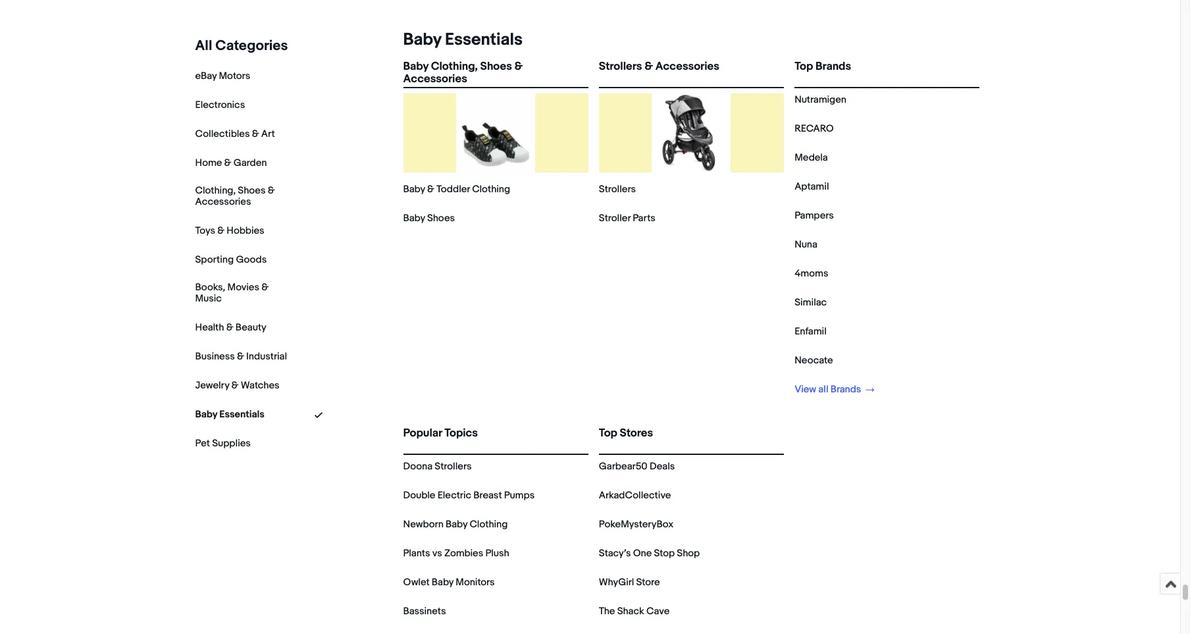 Task type: describe. For each thing, give the bounding box(es) containing it.
pampers
[[795, 209, 834, 222]]

1 vertical spatial clothing
[[470, 518, 508, 531]]

view
[[795, 383, 817, 396]]

0 horizontal spatial essentials
[[220, 408, 265, 421]]

& inside books, movies & music
[[262, 281, 269, 294]]

parts
[[633, 212, 656, 225]]

0 horizontal spatial baby essentials link
[[195, 408, 265, 421]]

motors
[[219, 70, 250, 82]]

accessories inside clothing, shoes & accessories
[[195, 195, 251, 208]]

books, movies & music link
[[195, 281, 288, 305]]

pampers link
[[795, 209, 834, 222]]

top for top stores
[[599, 427, 618, 440]]

strollers & accessories image
[[652, 94, 731, 173]]

recaro
[[795, 123, 834, 135]]

art
[[261, 128, 275, 140]]

baby shoes
[[403, 212, 455, 225]]

vs
[[433, 547, 442, 560]]

music
[[195, 292, 222, 305]]

zombies
[[445, 547, 484, 560]]

health
[[195, 321, 224, 334]]

top for top brands
[[795, 60, 814, 73]]

doona strollers link
[[403, 460, 472, 473]]

nutramigen
[[795, 94, 847, 106]]

shoes inside baby clothing, shoes & accessories
[[481, 60, 512, 73]]

baby clothing, shoes & accessories
[[403, 60, 523, 86]]

cave
[[647, 605, 670, 618]]

ebay motors
[[195, 70, 250, 82]]

plants vs zombies plush link
[[403, 547, 510, 560]]

plants vs zombies plush
[[403, 547, 510, 560]]

topics
[[445, 427, 478, 440]]

plush
[[486, 547, 510, 560]]

similac
[[795, 296, 827, 309]]

enfamil link
[[795, 325, 827, 338]]

stacy's one stop shop
[[599, 547, 700, 560]]

neocate
[[795, 354, 834, 367]]

jewelry & watches link
[[195, 379, 280, 392]]

strollers for strollers link
[[599, 183, 636, 196]]

baby shoes link
[[403, 212, 455, 225]]

newborn baby clothing link
[[403, 518, 508, 531]]

shack
[[618, 605, 645, 618]]

pumps
[[504, 489, 535, 502]]

plants
[[403, 547, 430, 560]]

shop
[[677, 547, 700, 560]]

categories
[[216, 38, 288, 55]]

aptamil
[[795, 180, 830, 193]]

strollers & accessories link
[[599, 60, 785, 84]]

industrial
[[246, 350, 287, 363]]

double electric breast pumps
[[403, 489, 535, 502]]

supplies
[[212, 437, 251, 450]]

jewelry & watches
[[195, 379, 280, 392]]

books,
[[195, 281, 225, 294]]

collectibles
[[195, 128, 250, 140]]

nuna
[[795, 238, 818, 251]]

& for home & garden
[[224, 157, 231, 169]]

medela
[[795, 151, 828, 164]]

strollers & accessories
[[599, 60, 720, 73]]

& for health & beauty
[[226, 321, 234, 334]]

clothing, inside baby clothing, shoes & accessories
[[431, 60, 478, 73]]

pet supplies link
[[195, 437, 251, 450]]

jewelry
[[195, 379, 229, 392]]

the shack cave
[[599, 605, 670, 618]]

popular topics
[[403, 427, 478, 440]]

the
[[599, 605, 615, 618]]

electronics link
[[195, 99, 245, 111]]

double electric breast pumps link
[[403, 489, 535, 502]]

strollers link
[[599, 183, 636, 196]]

shoes for baby shoes
[[427, 212, 455, 225]]

ebay motors link
[[195, 70, 250, 82]]

popular
[[403, 427, 442, 440]]

& for baby & toddler clothing
[[427, 183, 435, 196]]

baby & toddler clothing link
[[403, 183, 510, 196]]

health & beauty
[[195, 321, 267, 334]]

2 vertical spatial strollers
[[435, 460, 472, 473]]

medela link
[[795, 151, 828, 164]]

store
[[637, 576, 660, 589]]

1 horizontal spatial essentials
[[445, 30, 523, 50]]

electronics
[[195, 99, 245, 111]]

toys
[[195, 224, 215, 237]]

sporting
[[195, 253, 234, 266]]

pet supplies
[[195, 437, 251, 450]]

garbear50 deals link
[[599, 460, 675, 473]]

view all brands link
[[795, 383, 875, 396]]

stacy's
[[599, 547, 631, 560]]

garden
[[234, 157, 267, 169]]

baby & toddler clothing
[[403, 183, 510, 196]]

double
[[403, 489, 436, 502]]

sporting goods link
[[195, 253, 267, 266]]

1 vertical spatial brands
[[831, 383, 862, 396]]

1 horizontal spatial baby essentials
[[403, 30, 523, 50]]

2 horizontal spatial accessories
[[656, 60, 720, 73]]

0 vertical spatial brands
[[816, 60, 852, 73]]



Task type: vqa. For each thing, say whether or not it's contained in the screenshot.
the right the "Top"
yes



Task type: locate. For each thing, give the bounding box(es) containing it.
& for toys & hobbies
[[217, 224, 225, 237]]

1 vertical spatial shoes
[[238, 184, 266, 197]]

accessories inside baby clothing, shoes & accessories
[[403, 73, 467, 86]]

clothing, inside clothing, shoes & accessories
[[195, 184, 236, 197]]

2 horizontal spatial shoes
[[481, 60, 512, 73]]

doona strollers
[[403, 460, 472, 473]]

home & garden link
[[195, 157, 267, 169]]

top brands
[[795, 60, 852, 73]]

0 horizontal spatial accessories
[[195, 195, 251, 208]]

beauty
[[236, 321, 267, 334]]

essentials
[[445, 30, 523, 50], [220, 408, 265, 421]]

& inside clothing, shoes & accessories
[[268, 184, 275, 197]]

collectibles & art link
[[195, 128, 275, 140]]

1 vertical spatial baby essentials link
[[195, 408, 265, 421]]

business
[[195, 350, 235, 363]]

aptamil link
[[795, 180, 830, 193]]

movies
[[228, 281, 259, 294]]

clothing, shoes & accessories link
[[195, 184, 288, 208]]

electric
[[438, 489, 472, 502]]

0 vertical spatial clothing,
[[431, 60, 478, 73]]

&
[[515, 60, 523, 73], [645, 60, 653, 73], [252, 128, 259, 140], [224, 157, 231, 169], [427, 183, 435, 196], [268, 184, 275, 197], [217, 224, 225, 237], [262, 281, 269, 294], [226, 321, 234, 334], [237, 350, 244, 363], [232, 379, 239, 392]]

4moms
[[795, 267, 829, 280]]

0 vertical spatial baby essentials
[[403, 30, 523, 50]]

0 vertical spatial baby essentials link
[[398, 30, 523, 50]]

1 vertical spatial essentials
[[220, 408, 265, 421]]

baby essentials up supplies on the left of page
[[195, 408, 265, 421]]

sporting goods
[[195, 253, 267, 266]]

similac link
[[795, 296, 827, 309]]

hobbies
[[227, 224, 264, 237]]

& for strollers & accessories
[[645, 60, 653, 73]]

shoes for clothing, shoes & accessories
[[238, 184, 266, 197]]

neocate link
[[795, 354, 834, 367]]

pokemysterybox link
[[599, 518, 674, 531]]

breast
[[474, 489, 502, 502]]

strollers for strollers & accessories
[[599, 60, 642, 73]]

& inside baby clothing, shoes & accessories
[[515, 60, 523, 73]]

stroller parts
[[599, 212, 656, 225]]

4moms link
[[795, 267, 829, 280]]

0 horizontal spatial shoes
[[238, 184, 266, 197]]

brands up nutramigen
[[816, 60, 852, 73]]

stores
[[620, 427, 653, 440]]

baby essentials link up baby clothing, shoes & accessories
[[398, 30, 523, 50]]

newborn
[[403, 518, 444, 531]]

brands right all
[[831, 383, 862, 396]]

arkadcollective
[[599, 489, 671, 502]]

owlet baby monitors link
[[403, 576, 495, 589]]

the shack cave link
[[599, 605, 670, 618]]

top up nutramigen
[[795, 60, 814, 73]]

view all brands
[[795, 383, 864, 396]]

top left stores
[[599, 427, 618, 440]]

& for business & industrial
[[237, 350, 244, 363]]

books, movies & music
[[195, 281, 269, 305]]

recaro link
[[795, 123, 834, 135]]

owlet
[[403, 576, 430, 589]]

baby essentials up baby clothing, shoes & accessories
[[403, 30, 523, 50]]

toys & hobbies
[[195, 224, 264, 237]]

1 vertical spatial top
[[599, 427, 618, 440]]

home & garden
[[195, 157, 267, 169]]

1 horizontal spatial accessories
[[403, 73, 467, 86]]

& for jewelry & watches
[[232, 379, 239, 392]]

clothing,
[[431, 60, 478, 73], [195, 184, 236, 197]]

essentials up baby clothing, shoes & accessories link
[[445, 30, 523, 50]]

pet
[[195, 437, 210, 450]]

1 horizontal spatial clothing,
[[431, 60, 478, 73]]

top stores
[[599, 427, 653, 440]]

business & industrial link
[[195, 350, 287, 363]]

baby essentials link
[[398, 30, 523, 50], [195, 408, 265, 421]]

strollers
[[599, 60, 642, 73], [599, 183, 636, 196], [435, 460, 472, 473]]

essentials down the jewelry & watches
[[220, 408, 265, 421]]

nuna link
[[795, 238, 818, 251]]

stroller
[[599, 212, 631, 225]]

0 vertical spatial clothing
[[472, 183, 510, 196]]

shoes inside clothing, shoes & accessories
[[238, 184, 266, 197]]

0 vertical spatial strollers
[[599, 60, 642, 73]]

health & beauty link
[[195, 321, 267, 334]]

clothing, shoes & accessories
[[195, 184, 275, 208]]

2 vertical spatial shoes
[[427, 212, 455, 225]]

accessories
[[656, 60, 720, 73], [403, 73, 467, 86], [195, 195, 251, 208]]

doona
[[403, 460, 433, 473]]

bassinets link
[[403, 605, 446, 618]]

0 vertical spatial shoes
[[481, 60, 512, 73]]

monitors
[[456, 576, 495, 589]]

all
[[195, 38, 212, 55]]

0 horizontal spatial clothing,
[[195, 184, 236, 197]]

one
[[634, 547, 652, 560]]

clothing
[[472, 183, 510, 196], [470, 518, 508, 531]]

baby essentials link up supplies on the left of page
[[195, 408, 265, 421]]

top
[[795, 60, 814, 73], [599, 427, 618, 440]]

0 vertical spatial essentials
[[445, 30, 523, 50]]

business & industrial
[[195, 350, 287, 363]]

1 horizontal spatial shoes
[[427, 212, 455, 225]]

0 horizontal spatial top
[[599, 427, 618, 440]]

deals
[[650, 460, 675, 473]]

1 vertical spatial strollers
[[599, 183, 636, 196]]

clothing right toddler on the left of the page
[[472, 183, 510, 196]]

all
[[819, 383, 829, 396]]

1 vertical spatial baby essentials
[[195, 408, 265, 421]]

baby clothing, shoes & accessories image
[[457, 94, 536, 173]]

baby
[[403, 30, 442, 50], [403, 60, 429, 73], [403, 183, 425, 196], [403, 212, 425, 225], [195, 408, 217, 421], [446, 518, 468, 531], [432, 576, 454, 589]]

baby inside baby clothing, shoes & accessories
[[403, 60, 429, 73]]

collectibles & art
[[195, 128, 275, 140]]

clothing down "breast"
[[470, 518, 508, 531]]

1 vertical spatial clothing,
[[195, 184, 236, 197]]

pokemysterybox
[[599, 518, 674, 531]]

1 horizontal spatial baby essentials link
[[398, 30, 523, 50]]

newborn baby clothing
[[403, 518, 508, 531]]

watches
[[241, 379, 280, 392]]

baby essentials
[[403, 30, 523, 50], [195, 408, 265, 421]]

0 horizontal spatial baby essentials
[[195, 408, 265, 421]]

whygirl store link
[[599, 576, 660, 589]]

garbear50 deals
[[599, 460, 675, 473]]

& for collectibles & art
[[252, 128, 259, 140]]

0 vertical spatial top
[[795, 60, 814, 73]]

1 horizontal spatial top
[[795, 60, 814, 73]]

ebay
[[195, 70, 217, 82]]

strollers inside strollers & accessories link
[[599, 60, 642, 73]]

toys & hobbies link
[[195, 224, 264, 237]]



